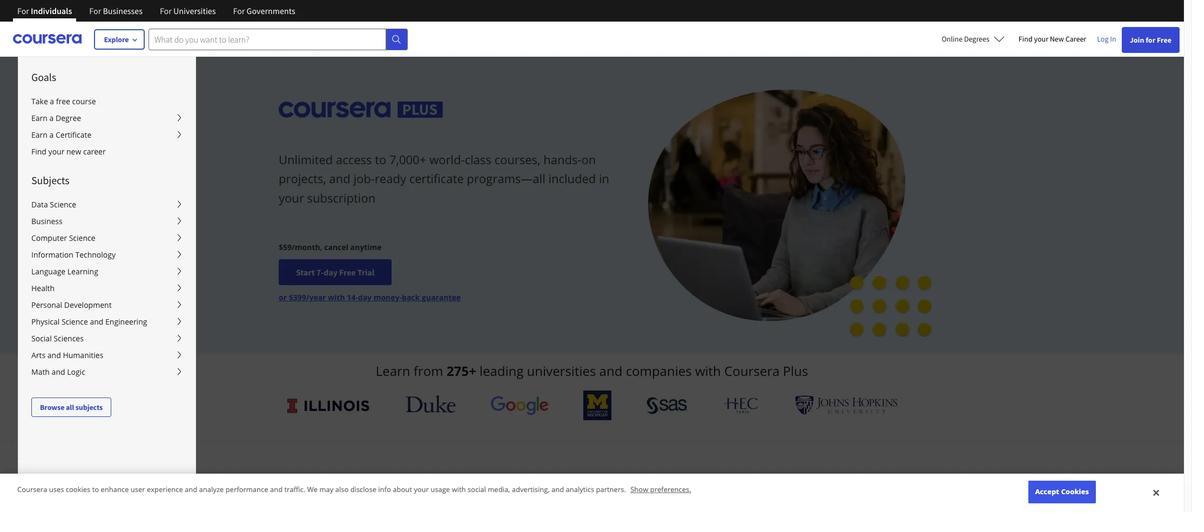 Task type: locate. For each thing, give the bounding box(es) containing it.
partners.
[[596, 485, 626, 495]]

day inside "button"
[[324, 267, 338, 278]]

and down development at the left
[[90, 317, 103, 327]]

0 vertical spatial earn
[[31, 113, 47, 123]]

browse all subjects button
[[31, 398, 111, 417]]

unlimited access to 7,000+ world-class courses, hands-on projects, and job-ready certificate programs—all included in your subscription
[[279, 151, 609, 206]]

course
[[72, 96, 96, 106]]

take
[[31, 96, 48, 106]]

earn for earn a certificate
[[31, 130, 47, 140]]

for left the governments
[[233, 5, 245, 16]]

0 vertical spatial in
[[599, 170, 609, 187]]

for
[[17, 5, 29, 16], [89, 5, 101, 16], [160, 5, 172, 16], [233, 5, 245, 16]]

2 vertical spatial science
[[62, 317, 88, 327]]

0 horizontal spatial find
[[31, 146, 46, 157]]

explore menu element
[[18, 57, 196, 417]]

with left 14-
[[328, 292, 345, 303]]

with
[[328, 292, 345, 303], [695, 362, 721, 380], [646, 480, 681, 502], [452, 485, 466, 495]]

to up ready
[[375, 151, 386, 168]]

1 horizontal spatial free
[[1157, 35, 1172, 45]]

coursera uses cookies to enhance user experience and analyze performance and traffic. we may also disclose info about your usage with social media, advertising, and analytics partners. show preferences.
[[17, 485, 691, 495]]

accept
[[1035, 487, 1059, 497]]

start 7-day free trial
[[296, 267, 374, 278]]

free inside the join for free link
[[1157, 35, 1172, 45]]

and up university of michigan image
[[599, 362, 623, 380]]

2 for from the left
[[89, 5, 101, 16]]

coursera
[[724, 362, 780, 380], [685, 480, 755, 502], [17, 485, 47, 495]]

$59 /month, cancel anytime
[[279, 242, 382, 252]]

earn down 'take'
[[31, 113, 47, 123]]

find your new career link
[[18, 143, 196, 160]]

a left 'free'
[[50, 96, 54, 106]]

your left new
[[48, 146, 65, 157]]

from
[[414, 362, 443, 380]]

all
[[66, 402, 74, 412]]

1 earn from the top
[[31, 113, 47, 123]]

free left trial
[[339, 267, 356, 278]]

hands-
[[544, 151, 582, 168]]

online
[[942, 34, 963, 44]]

and up the 'subscription'
[[329, 170, 350, 187]]

cookies
[[66, 485, 90, 495]]

invest in your professional goals with coursera plus
[[392, 480, 793, 502]]

health button
[[18, 280, 196, 297]]

0 horizontal spatial free
[[339, 267, 356, 278]]

group
[[18, 56, 703, 512]]

business
[[31, 216, 63, 226]]

new
[[66, 146, 81, 157]]

4 for from the left
[[233, 5, 245, 16]]

browse
[[40, 402, 64, 412]]

/year
[[306, 292, 326, 303]]

and inside unlimited access to 7,000+ world-class courses, hands-on projects, and job-ready certificate programs—all included in your subscription
[[329, 170, 350, 187]]

1 horizontal spatial day
[[358, 292, 372, 303]]

1 vertical spatial in
[[443, 480, 458, 502]]

0 vertical spatial science
[[50, 199, 76, 210]]

certificate
[[409, 170, 464, 187]]

for left businesses
[[89, 5, 101, 16]]

1 horizontal spatial to
[[375, 151, 386, 168]]

professional
[[501, 480, 598, 502]]

a down earn a degree
[[49, 130, 54, 140]]

class
[[465, 151, 491, 168]]

unlimited
[[279, 151, 333, 168]]

1 vertical spatial plus
[[759, 480, 793, 502]]

user
[[131, 485, 145, 495]]

physical
[[31, 317, 60, 327]]

science for physical
[[62, 317, 88, 327]]

for left universities
[[160, 5, 172, 16]]

1 horizontal spatial in
[[599, 170, 609, 187]]

for left individuals
[[17, 5, 29, 16]]

1 vertical spatial science
[[69, 233, 95, 243]]

your left the new at the top right of the page
[[1034, 34, 1049, 44]]

in right included on the top left
[[599, 170, 609, 187]]

group containing goals
[[18, 56, 703, 512]]

earn down earn a degree
[[31, 130, 47, 140]]

info
[[378, 485, 391, 495]]

online degrees button
[[933, 27, 1013, 51]]

plus
[[783, 362, 808, 380], [759, 480, 793, 502]]

free
[[56, 96, 70, 106]]

free inside start 7-day free trial "button"
[[339, 267, 356, 278]]

analyze
[[199, 485, 224, 495]]

traffic.
[[284, 485, 305, 495]]

accept cookies button
[[1028, 481, 1096, 503]]

money-
[[374, 292, 402, 303]]

and right arts
[[47, 350, 61, 360]]

and inside dropdown button
[[47, 350, 61, 360]]

to inside unlimited access to 7,000+ world-class courses, hands-on projects, and job-ready certificate programs—all included in your subscription
[[375, 151, 386, 168]]

find for find your new career
[[1019, 34, 1033, 44]]

and left logic
[[52, 367, 65, 377]]

science down personal development at the left
[[62, 317, 88, 327]]

job-
[[354, 170, 375, 187]]

performance
[[226, 485, 268, 495]]

a for certificate
[[49, 130, 54, 140]]

subjects
[[31, 173, 69, 187]]

earn a certificate
[[31, 130, 91, 140]]

banner navigation
[[9, 0, 304, 30]]

health
[[31, 283, 55, 293]]

free right 'for'
[[1157, 35, 1172, 45]]

0 vertical spatial find
[[1019, 34, 1033, 44]]

1 for from the left
[[17, 5, 29, 16]]

earn inside popup button
[[31, 113, 47, 123]]

0 horizontal spatial day
[[324, 267, 338, 278]]

0 vertical spatial a
[[50, 96, 54, 106]]

ready
[[375, 170, 406, 187]]

a left degree
[[49, 113, 54, 123]]

google image
[[490, 395, 549, 415]]

free
[[1157, 35, 1172, 45], [339, 267, 356, 278]]

uses
[[49, 485, 64, 495]]

physical science and engineering
[[31, 317, 147, 327]]

a
[[50, 96, 54, 106], [49, 113, 54, 123], [49, 130, 54, 140]]

in left the social
[[443, 480, 458, 502]]

2 vertical spatial a
[[49, 130, 54, 140]]

certificate
[[56, 130, 91, 140]]

0 horizontal spatial in
[[443, 480, 458, 502]]

science inside dropdown button
[[69, 233, 95, 243]]

cancel
[[324, 242, 348, 252]]

0 vertical spatial free
[[1157, 35, 1172, 45]]

access
[[336, 151, 372, 168]]

information
[[31, 250, 73, 260]]

information technology
[[31, 250, 116, 260]]

1 vertical spatial a
[[49, 113, 54, 123]]

earn
[[31, 113, 47, 123], [31, 130, 47, 140]]

menu item
[[195, 56, 703, 512]]

university of illinois at urbana-champaign image
[[286, 397, 371, 414]]

and left analyze
[[185, 485, 197, 495]]

3 for from the left
[[160, 5, 172, 16]]

for for universities
[[160, 5, 172, 16]]

and
[[329, 170, 350, 187], [90, 317, 103, 327], [47, 350, 61, 360], [599, 362, 623, 380], [52, 367, 65, 377], [185, 485, 197, 495], [270, 485, 283, 495], [552, 485, 564, 495]]

hec paris image
[[722, 394, 760, 417]]

companies
[[626, 362, 692, 380]]

1 vertical spatial earn
[[31, 130, 47, 140]]

start 7-day free trial button
[[279, 259, 392, 285]]

find down earn a certificate
[[31, 146, 46, 157]]

day
[[324, 267, 338, 278], [358, 292, 372, 303]]

science up business
[[50, 199, 76, 210]]

and inside popup button
[[90, 317, 103, 327]]

science for computer
[[69, 233, 95, 243]]

data
[[31, 199, 48, 210]]

join
[[1130, 35, 1144, 45]]

your right usage
[[461, 480, 497, 502]]

earn inside dropdown button
[[31, 130, 47, 140]]

0 vertical spatial to
[[375, 151, 386, 168]]

science
[[50, 199, 76, 210], [69, 233, 95, 243], [62, 317, 88, 327]]

language
[[31, 266, 65, 277]]

0 vertical spatial plus
[[783, 362, 808, 380]]

find your new career link
[[1013, 32, 1092, 46]]

1 vertical spatial find
[[31, 146, 46, 157]]

day down $59 /month, cancel anytime
[[324, 267, 338, 278]]

a inside popup button
[[49, 113, 54, 123]]

science up information technology
[[69, 233, 95, 243]]

sas image
[[647, 397, 688, 414]]

find inside explore menu 'element'
[[31, 146, 46, 157]]

accept cookies
[[1035, 487, 1089, 497]]

show
[[631, 485, 648, 495]]

for
[[1146, 35, 1156, 45]]

trial
[[357, 267, 374, 278]]

1 vertical spatial free
[[339, 267, 356, 278]]

to right cookies
[[92, 485, 99, 495]]

university of michigan image
[[584, 391, 612, 420]]

goals
[[601, 480, 643, 502]]

universities
[[173, 5, 216, 16]]

None search field
[[149, 28, 408, 50]]

2 earn from the top
[[31, 130, 47, 140]]

data science button
[[18, 196, 196, 213]]

day left money-
[[358, 292, 372, 303]]

math and logic
[[31, 367, 85, 377]]

1 horizontal spatial find
[[1019, 34, 1033, 44]]

personal development button
[[18, 297, 196, 313]]

a inside dropdown button
[[49, 130, 54, 140]]

find left the new at the top right of the page
[[1019, 34, 1033, 44]]

your down projects,
[[279, 189, 304, 206]]

1 vertical spatial to
[[92, 485, 99, 495]]

0 vertical spatial day
[[324, 267, 338, 278]]



Task type: describe. For each thing, give the bounding box(es) containing it.
browse all subjects
[[40, 402, 103, 412]]

and left analytics
[[552, 485, 564, 495]]

learning
[[67, 266, 98, 277]]

your inside unlimited access to 7,000+ world-class courses, hands-on projects, and job-ready certificate programs—all included in your subscription
[[279, 189, 304, 206]]

science for data
[[50, 199, 76, 210]]

in inside unlimited access to 7,000+ world-class courses, hands-on projects, and job-ready certificate programs—all included in your subscription
[[599, 170, 609, 187]]

find for find your new career
[[31, 146, 46, 157]]

we
[[307, 485, 318, 495]]

subscription
[[307, 189, 376, 206]]

data science
[[31, 199, 76, 210]]

invest
[[392, 480, 439, 502]]

analytics
[[566, 485, 594, 495]]

career
[[1066, 34, 1086, 44]]

guarantee
[[422, 292, 461, 303]]

social sciences
[[31, 333, 84, 344]]

$399
[[289, 292, 306, 303]]

for governments
[[233, 5, 295, 16]]

enhance
[[101, 485, 129, 495]]

on
[[582, 151, 596, 168]]

subjects
[[75, 402, 103, 412]]

coursera plus image
[[279, 101, 443, 118]]

cookies
[[1061, 487, 1089, 497]]

learn from 275+ leading universities and companies with coursera plus
[[376, 362, 808, 380]]

goals
[[31, 70, 56, 84]]

explore button
[[95, 30, 144, 49]]

14-
[[347, 292, 358, 303]]

learn
[[376, 362, 410, 380]]

or
[[279, 292, 287, 303]]

media,
[[488, 485, 510, 495]]

physical science and engineering button
[[18, 313, 196, 330]]

for for individuals
[[17, 5, 29, 16]]

a for degree
[[49, 113, 54, 123]]

social
[[31, 333, 52, 344]]

7,000+
[[389, 151, 426, 168]]

$59
[[279, 242, 292, 252]]

included
[[549, 170, 596, 187]]

join for free
[[1130, 35, 1172, 45]]

or $399 /year with 14-day money-back guarantee
[[279, 292, 461, 303]]

disclose
[[350, 485, 376, 495]]

1 vertical spatial day
[[358, 292, 372, 303]]

computer science button
[[18, 230, 196, 246]]

and left traffic.
[[270, 485, 283, 495]]

with right goals
[[646, 480, 681, 502]]

world-
[[429, 151, 465, 168]]

with left the social
[[452, 485, 466, 495]]

What do you want to learn? text field
[[149, 28, 386, 50]]

take a free course
[[31, 96, 96, 106]]

275+
[[447, 362, 476, 380]]

duke university image
[[405, 395, 455, 413]]

computer science
[[31, 233, 95, 243]]

technology
[[75, 250, 116, 260]]

take a free course link
[[18, 93, 196, 110]]

degrees
[[964, 34, 990, 44]]

log in link
[[1092, 32, 1122, 45]]

engineering
[[105, 317, 147, 327]]

universities
[[527, 362, 596, 380]]

coursera image
[[13, 30, 82, 48]]

for for governments
[[233, 5, 245, 16]]

for for businesses
[[89, 5, 101, 16]]

earn for earn a degree
[[31, 113, 47, 123]]

join for free link
[[1122, 27, 1180, 53]]

show preferences. link
[[631, 485, 691, 495]]

individuals
[[31, 5, 72, 16]]

humanities
[[63, 350, 103, 360]]

find your new career
[[1019, 34, 1086, 44]]

online degrees
[[942, 34, 990, 44]]

leading
[[480, 362, 524, 380]]

earn a degree
[[31, 113, 81, 123]]

may
[[320, 485, 333, 495]]

and inside dropdown button
[[52, 367, 65, 377]]

a for free
[[50, 96, 54, 106]]

language learning button
[[18, 263, 196, 280]]

log
[[1097, 34, 1109, 44]]

arts
[[31, 350, 45, 360]]

new
[[1050, 34, 1064, 44]]

projects,
[[279, 170, 326, 187]]

/month,
[[292, 242, 322, 252]]

johns hopkins university image
[[795, 395, 898, 415]]

with right "companies"
[[695, 362, 721, 380]]

earn a certificate button
[[18, 126, 196, 143]]

for universities
[[160, 5, 216, 16]]

math and logic button
[[18, 364, 196, 380]]

language learning
[[31, 266, 98, 277]]

your right about at left bottom
[[414, 485, 429, 495]]

advertising,
[[512, 485, 550, 495]]

your inside explore menu 'element'
[[48, 146, 65, 157]]

preferences.
[[650, 485, 691, 495]]

for individuals
[[17, 5, 72, 16]]

log in
[[1097, 34, 1116, 44]]

about
[[393, 485, 412, 495]]

career
[[83, 146, 106, 157]]

degree
[[56, 113, 81, 123]]

back
[[402, 292, 420, 303]]

anytime
[[350, 242, 382, 252]]

0 horizontal spatial to
[[92, 485, 99, 495]]

also
[[335, 485, 349, 495]]

businesses
[[103, 5, 143, 16]]



Task type: vqa. For each thing, say whether or not it's contained in the screenshot.
2nd "show" from the top
no



